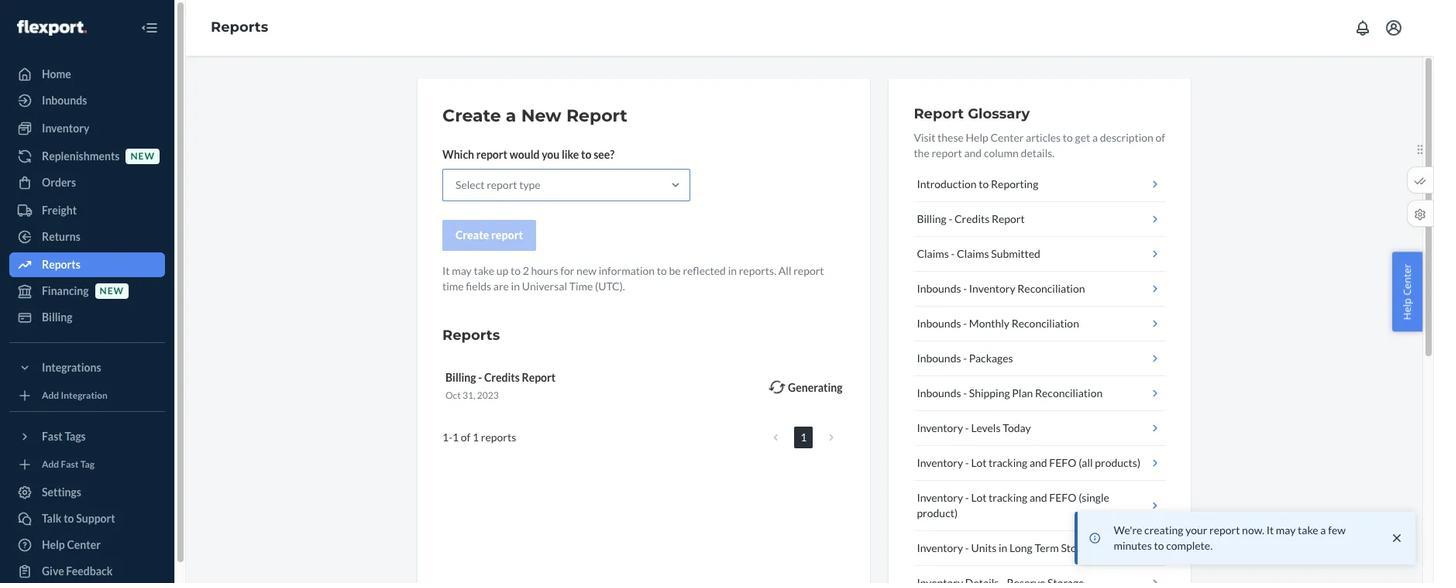 Task type: vqa. For each thing, say whether or not it's contained in the screenshot.
close image
no



Task type: locate. For each thing, give the bounding box(es) containing it.
talk to support
[[42, 512, 115, 526]]

visit these help center articles to get a description of the report and column details.
[[914, 131, 1166, 160]]

of left reports
[[461, 431, 471, 444]]

inbounds down claims - claims submitted
[[917, 282, 962, 295]]

new up billing link
[[100, 286, 124, 297]]

1 vertical spatial reports link
[[9, 253, 165, 278]]

1 vertical spatial center
[[1401, 264, 1415, 295]]

report inside billing - credits report oct 31, 2023
[[522, 371, 556, 384]]

new up orders link
[[131, 151, 155, 162]]

1 lot from the top
[[972, 457, 987, 470]]

may inside the we're creating your report now. it may take a few minutes to complete.
[[1277, 524, 1296, 537]]

- for inventory - units in long term storage
[[966, 542, 970, 555]]

0 horizontal spatial a
[[506, 105, 517, 126]]

- inside billing - credits report oct 31, 2023
[[478, 371, 482, 384]]

- for billing - credits report
[[949, 212, 953, 226]]

inbounds
[[42, 94, 87, 107], [917, 282, 962, 295], [917, 317, 962, 330], [917, 352, 962, 365], [917, 387, 962, 400]]

new inside it may take up to 2 hours for new information to be reflected in reports. all report time fields are in universal time (utc).
[[577, 264, 597, 278]]

to left get
[[1063, 131, 1073, 144]]

billing down introduction
[[917, 212, 947, 226]]

a
[[506, 105, 517, 126], [1093, 131, 1098, 144], [1321, 524, 1327, 537]]

1 vertical spatial take
[[1298, 524, 1319, 537]]

1 horizontal spatial help center
[[1401, 264, 1415, 320]]

1 fefo from the top
[[1050, 457, 1077, 470]]

1 vertical spatial credits
[[484, 371, 520, 384]]

0 vertical spatial help
[[966, 131, 989, 144]]

tracking down inventory - lot tracking and fefo (all products)
[[989, 491, 1028, 505]]

glossary
[[968, 105, 1030, 122]]

billing - credits report oct 31, 2023
[[446, 371, 556, 402]]

description
[[1101, 131, 1154, 144]]

1 add from the top
[[42, 390, 59, 402]]

report for billing - credits report oct 31, 2023
[[522, 371, 556, 384]]

of inside 'visit these help center articles to get a description of the report and column details.'
[[1156, 131, 1166, 144]]

- inside button
[[964, 387, 967, 400]]

fast left the tag
[[61, 459, 79, 471]]

feedback
[[66, 565, 113, 578]]

home
[[42, 67, 71, 81]]

0 vertical spatial in
[[728, 264, 737, 278]]

0 horizontal spatial of
[[461, 431, 471, 444]]

oct
[[446, 390, 461, 402]]

report
[[932, 147, 963, 160], [477, 148, 508, 161], [487, 178, 517, 191], [491, 229, 523, 242], [794, 264, 824, 278], [1210, 524, 1241, 537]]

- down claims - claims submitted
[[964, 282, 967, 295]]

1 horizontal spatial reports link
[[211, 19, 268, 36]]

- for claims - claims submitted
[[952, 247, 955, 260]]

inventory - lot tracking and fefo (single product) button
[[914, 481, 1167, 532]]

inventory - lot tracking and fefo (all products)
[[917, 457, 1141, 470]]

create up which
[[443, 105, 501, 126]]

1 vertical spatial lot
[[972, 491, 987, 505]]

for
[[561, 264, 575, 278]]

report inside button
[[992, 212, 1025, 226]]

2 1 from the left
[[453, 431, 459, 444]]

flexport logo image
[[17, 20, 87, 35]]

0 vertical spatial tracking
[[989, 457, 1028, 470]]

- left shipping
[[964, 387, 967, 400]]

billing - credits report
[[917, 212, 1025, 226]]

1 vertical spatial new
[[577, 264, 597, 278]]

and down inventory - levels today button
[[1030, 457, 1048, 470]]

in right are
[[511, 280, 520, 293]]

1 claims from the left
[[917, 247, 949, 260]]

create a new report
[[443, 105, 628, 126]]

0 horizontal spatial take
[[474, 264, 495, 278]]

add integration
[[42, 390, 108, 402]]

2 vertical spatial a
[[1321, 524, 1327, 537]]

2 vertical spatial in
[[999, 542, 1008, 555]]

1 tracking from the top
[[989, 457, 1028, 470]]

inbounds - inventory reconciliation button
[[914, 272, 1167, 307]]

- left the levels at the bottom right of the page
[[966, 422, 970, 435]]

column
[[984, 147, 1019, 160]]

it inside it may take up to 2 hours for new information to be reflected in reports. all report time fields are in universal time (utc).
[[443, 264, 450, 278]]

inbounds inside button
[[917, 387, 962, 400]]

0 vertical spatial add
[[42, 390, 59, 402]]

details.
[[1021, 147, 1055, 160]]

1 vertical spatial it
[[1267, 524, 1274, 537]]

0 vertical spatial credits
[[955, 212, 990, 226]]

inventory up replenishments
[[42, 122, 89, 135]]

in left reports.
[[728, 264, 737, 278]]

2023
[[477, 390, 499, 402]]

hours
[[531, 264, 559, 278]]

0 horizontal spatial center
[[67, 539, 101, 552]]

0 vertical spatial center
[[991, 131, 1024, 144]]

and inside 'visit these help center articles to get a description of the report and column details.'
[[965, 147, 982, 160]]

1 vertical spatial reports
[[42, 258, 80, 271]]

inventory up product)
[[917, 491, 964, 505]]

fefo for (single
[[1050, 491, 1077, 505]]

billing up oct
[[446, 371, 476, 384]]

inventory down product)
[[917, 542, 964, 555]]

credits down introduction to reporting
[[955, 212, 990, 226]]

inventory down inventory - levels today
[[917, 457, 964, 470]]

and down inventory - lot tracking and fefo (all products) button on the bottom of page
[[1030, 491, 1048, 505]]

0 vertical spatial may
[[452, 264, 472, 278]]

reconciliation down claims - claims submitted button
[[1018, 282, 1086, 295]]

billing inside billing - credits report oct 31, 2023
[[446, 371, 476, 384]]

settings link
[[9, 481, 165, 505]]

inventory for inventory - levels today
[[917, 422, 964, 435]]

fefo inside inventory - lot tracking and fefo (all products) button
[[1050, 457, 1077, 470]]

it right now.
[[1267, 524, 1274, 537]]

2 vertical spatial and
[[1030, 491, 1048, 505]]

center inside 'visit these help center articles to get a description of the report and column details.'
[[991, 131, 1024, 144]]

help center
[[1401, 264, 1415, 320], [42, 539, 101, 552]]

2 tracking from the top
[[989, 491, 1028, 505]]

2 vertical spatial center
[[67, 539, 101, 552]]

a inside 'visit these help center articles to get a description of the report and column details.'
[[1093, 131, 1098, 144]]

your
[[1186, 524, 1208, 537]]

tracking for (single
[[989, 491, 1028, 505]]

0 horizontal spatial reports link
[[9, 253, 165, 278]]

0 horizontal spatial help center
[[42, 539, 101, 552]]

0 vertical spatial billing
[[917, 212, 947, 226]]

2 vertical spatial new
[[100, 286, 124, 297]]

1 vertical spatial help center
[[42, 539, 101, 552]]

- down inventory - levels today
[[966, 457, 970, 470]]

1 horizontal spatial new
[[131, 151, 155, 162]]

credits inside billing - credits report button
[[955, 212, 990, 226]]

0 vertical spatial take
[[474, 264, 495, 278]]

levels
[[972, 422, 1001, 435]]

0 vertical spatial help center
[[1401, 264, 1415, 320]]

report
[[567, 105, 628, 126], [914, 105, 964, 122], [992, 212, 1025, 226], [522, 371, 556, 384]]

credits for billing - credits report oct 31, 2023
[[484, 371, 520, 384]]

31,
[[463, 390, 476, 402]]

inbounds - inventory reconciliation
[[917, 282, 1086, 295]]

inventory for inventory - units in long term storage
[[917, 542, 964, 555]]

fefo
[[1050, 457, 1077, 470], [1050, 491, 1077, 505]]

a right get
[[1093, 131, 1098, 144]]

0 vertical spatial it
[[443, 264, 450, 278]]

new up time
[[577, 264, 597, 278]]

2 add from the top
[[42, 459, 59, 471]]

1 horizontal spatial center
[[991, 131, 1024, 144]]

2 horizontal spatial help
[[1401, 298, 1415, 320]]

credits inside billing - credits report oct 31, 2023
[[484, 371, 520, 384]]

fast left the tags
[[42, 430, 63, 443]]

the
[[914, 147, 930, 160]]

1 horizontal spatial of
[[1156, 131, 1166, 144]]

new
[[131, 151, 155, 162], [577, 264, 597, 278], [100, 286, 124, 297]]

1 vertical spatial and
[[1030, 457, 1048, 470]]

1 horizontal spatial help
[[966, 131, 989, 144]]

reconciliation down inbounds - inventory reconciliation button
[[1012, 317, 1080, 330]]

open account menu image
[[1385, 19, 1404, 37]]

a left few
[[1321, 524, 1327, 537]]

inventory for inventory
[[42, 122, 89, 135]]

help
[[966, 131, 989, 144], [1401, 298, 1415, 320], [42, 539, 65, 552]]

returns link
[[9, 225, 165, 250]]

time
[[569, 280, 593, 293]]

1 vertical spatial help
[[1401, 298, 1415, 320]]

0 vertical spatial lot
[[972, 457, 987, 470]]

create
[[443, 105, 501, 126], [456, 229, 489, 242]]

inbounds up inbounds - packages
[[917, 317, 962, 330]]

freight link
[[9, 198, 165, 223]]

- down oct
[[449, 431, 453, 444]]

fefo for (all
[[1050, 457, 1077, 470]]

2 horizontal spatial in
[[999, 542, 1008, 555]]

1 1 from the left
[[443, 431, 449, 444]]

- for inbounds - shipping plan reconciliation
[[964, 387, 967, 400]]

may
[[452, 264, 472, 278], [1277, 524, 1296, 537]]

1 vertical spatial tracking
[[989, 491, 1028, 505]]

in inside button
[[999, 542, 1008, 555]]

help inside 'visit these help center articles to get a description of the report and column details.'
[[966, 131, 989, 144]]

0 vertical spatial create
[[443, 105, 501, 126]]

in left long at the right
[[999, 542, 1008, 555]]

tag
[[80, 459, 95, 471]]

0 vertical spatial reports
[[211, 19, 268, 36]]

tracking inside inventory - lot tracking and fefo (all products) button
[[989, 457, 1028, 470]]

lot for inventory - lot tracking and fefo (single product)
[[972, 491, 987, 505]]

it up time
[[443, 264, 450, 278]]

1 vertical spatial of
[[461, 431, 471, 444]]

of right "description"
[[1156, 131, 1166, 144]]

integration
[[61, 390, 108, 402]]

1 horizontal spatial may
[[1277, 524, 1296, 537]]

now.
[[1243, 524, 1265, 537]]

billing for billing - credits report oct 31, 2023
[[446, 371, 476, 384]]

add left integration
[[42, 390, 59, 402]]

0 vertical spatial reconciliation
[[1018, 282, 1086, 295]]

units
[[972, 542, 997, 555]]

billing for billing - credits report
[[917, 212, 947, 226]]

create down select
[[456, 229, 489, 242]]

claims
[[917, 247, 949, 260], [957, 247, 989, 260]]

fefo left (all
[[1050, 457, 1077, 470]]

reports
[[211, 19, 268, 36], [42, 258, 80, 271], [443, 327, 500, 344]]

help center inside "button"
[[1401, 264, 1415, 320]]

add
[[42, 390, 59, 402], [42, 459, 59, 471]]

1 horizontal spatial take
[[1298, 524, 1319, 537]]

fast
[[42, 430, 63, 443], [61, 459, 79, 471]]

- for inbounds - packages
[[964, 352, 967, 365]]

2 horizontal spatial reports
[[443, 327, 500, 344]]

1 horizontal spatial a
[[1093, 131, 1098, 144]]

orders link
[[9, 171, 165, 195]]

1 vertical spatial in
[[511, 280, 520, 293]]

0 vertical spatial fefo
[[1050, 457, 1077, 470]]

to right talk
[[64, 512, 74, 526]]

billing - credits report button
[[914, 202, 1167, 237]]

take up fields
[[474, 264, 495, 278]]

1 vertical spatial create
[[456, 229, 489, 242]]

inbounds for inbounds
[[42, 94, 87, 107]]

- left units
[[966, 542, 970, 555]]

to down creating
[[1155, 540, 1165, 553]]

take inside the we're creating your report now. it may take a few minutes to complete.
[[1298, 524, 1319, 537]]

0 vertical spatial of
[[1156, 131, 1166, 144]]

1 horizontal spatial credits
[[955, 212, 990, 226]]

- for inventory - levels today
[[966, 422, 970, 435]]

create inside button
[[456, 229, 489, 242]]

2 vertical spatial billing
[[446, 371, 476, 384]]

inbounds down home
[[42, 94, 87, 107]]

report right your
[[1210, 524, 1241, 537]]

it
[[443, 264, 450, 278], [1267, 524, 1274, 537]]

information
[[599, 264, 655, 278]]

3 1 from the left
[[473, 431, 479, 444]]

billing
[[917, 212, 947, 226], [42, 311, 72, 324], [446, 371, 476, 384]]

inbounds left packages
[[917, 352, 962, 365]]

tracking down "today"
[[989, 457, 1028, 470]]

0 horizontal spatial reports
[[42, 258, 80, 271]]

fefo left the (single
[[1050, 491, 1077, 505]]

0 vertical spatial fast
[[42, 430, 63, 443]]

report up up at the left of the page
[[491, 229, 523, 242]]

lot up units
[[972, 491, 987, 505]]

home link
[[9, 62, 165, 87]]

billing inside button
[[917, 212, 947, 226]]

2 fefo from the top
[[1050, 491, 1077, 505]]

0 horizontal spatial credits
[[484, 371, 520, 384]]

reflected
[[683, 264, 726, 278]]

billing down the financing
[[42, 311, 72, 324]]

and left column on the top right
[[965, 147, 982, 160]]

- down introduction
[[949, 212, 953, 226]]

lot down inventory - levels today
[[972, 457, 987, 470]]

report down these in the top of the page
[[932, 147, 963, 160]]

- left packages
[[964, 352, 967, 365]]

0 horizontal spatial in
[[511, 280, 520, 293]]

2 vertical spatial help
[[42, 539, 65, 552]]

0 horizontal spatial help
[[42, 539, 65, 552]]

0 horizontal spatial may
[[452, 264, 472, 278]]

- inside inventory - lot tracking and fefo (single product)
[[966, 491, 970, 505]]

report for billing - credits report
[[992, 212, 1025, 226]]

report right "all"
[[794, 264, 824, 278]]

1 vertical spatial fefo
[[1050, 491, 1077, 505]]

0 horizontal spatial it
[[443, 264, 450, 278]]

1 horizontal spatial billing
[[446, 371, 476, 384]]

which
[[443, 148, 474, 161]]

- left monthly
[[964, 317, 967, 330]]

and inside button
[[1030, 457, 1048, 470]]

2 horizontal spatial billing
[[917, 212, 947, 226]]

reconciliation down inbounds - packages button
[[1036, 387, 1103, 400]]

- down billing - credits report
[[952, 247, 955, 260]]

inbounds for inbounds - shipping plan reconciliation
[[917, 387, 962, 400]]

1 vertical spatial may
[[1277, 524, 1296, 537]]

1 vertical spatial a
[[1093, 131, 1098, 144]]

and inside inventory - lot tracking and fefo (single product)
[[1030, 491, 1048, 505]]

minutes
[[1114, 540, 1152, 553]]

4 1 from the left
[[801, 431, 807, 444]]

lot inside button
[[972, 457, 987, 470]]

open notifications image
[[1354, 19, 1373, 37]]

0 horizontal spatial claims
[[917, 247, 949, 260]]

inventory left the levels at the bottom right of the page
[[917, 422, 964, 435]]

to inside 'visit these help center articles to get a description of the report and column details.'
[[1063, 131, 1073, 144]]

tracking
[[989, 457, 1028, 470], [989, 491, 1028, 505]]

orders
[[42, 176, 76, 189]]

inbounds - packages button
[[914, 342, 1167, 377]]

0 vertical spatial a
[[506, 105, 517, 126]]

inbounds down inbounds - packages
[[917, 387, 962, 400]]

credits up the 2023
[[484, 371, 520, 384]]

1 horizontal spatial claims
[[957, 247, 989, 260]]

2 lot from the top
[[972, 491, 987, 505]]

few
[[1329, 524, 1346, 537]]

2 horizontal spatial a
[[1321, 524, 1327, 537]]

- up inventory - units in long term storage
[[966, 491, 970, 505]]

fast tags button
[[9, 425, 165, 450]]

1 vertical spatial add
[[42, 459, 59, 471]]

2 vertical spatial reconciliation
[[1036, 387, 1103, 400]]

2 horizontal spatial center
[[1401, 264, 1415, 295]]

in
[[728, 264, 737, 278], [511, 280, 520, 293], [999, 542, 1008, 555]]

may right now.
[[1277, 524, 1296, 537]]

0 vertical spatial and
[[965, 147, 982, 160]]

add integration link
[[9, 387, 165, 405]]

lot inside inventory - lot tracking and fefo (single product)
[[972, 491, 987, 505]]

a left new on the top left
[[506, 105, 517, 126]]

take inside it may take up to 2 hours for new information to be reflected in reports. all report time fields are in universal time (utc).
[[474, 264, 495, 278]]

add up settings
[[42, 459, 59, 471]]

create report button
[[443, 220, 536, 251]]

2 horizontal spatial new
[[577, 264, 597, 278]]

inventory inside inventory - lot tracking and fefo (single product)
[[917, 491, 964, 505]]

1 vertical spatial billing
[[42, 311, 72, 324]]

1 vertical spatial reconciliation
[[1012, 317, 1080, 330]]

0 horizontal spatial new
[[100, 286, 124, 297]]

- up the 2023
[[478, 371, 482, 384]]

may up time
[[452, 264, 472, 278]]

1
[[443, 431, 449, 444], [453, 431, 459, 444], [473, 431, 479, 444], [801, 431, 807, 444]]

0 vertical spatial new
[[131, 151, 155, 162]]

fefo inside inventory - lot tracking and fefo (single product)
[[1050, 491, 1077, 505]]

tracking for (all
[[989, 457, 1028, 470]]

take left few
[[1298, 524, 1319, 537]]

these
[[938, 131, 964, 144]]

inventory link
[[9, 116, 165, 141]]

reports link
[[211, 19, 268, 36], [9, 253, 165, 278]]

1 vertical spatial fast
[[61, 459, 79, 471]]

and
[[965, 147, 982, 160], [1030, 457, 1048, 470], [1030, 491, 1048, 505]]

tracking inside inventory - lot tracking and fefo (single product)
[[989, 491, 1028, 505]]

1 horizontal spatial it
[[1267, 524, 1274, 537]]

to left reporting
[[979, 178, 989, 191]]

and for inventory - lot tracking and fefo (all products)
[[1030, 457, 1048, 470]]

add for add fast tag
[[42, 459, 59, 471]]

create for create a new report
[[443, 105, 501, 126]]

0 horizontal spatial billing
[[42, 311, 72, 324]]

report inside button
[[491, 229, 523, 242]]



Task type: describe. For each thing, give the bounding box(es) containing it.
- for billing - credits report oct 31, 2023
[[478, 371, 482, 384]]

reconciliation for inbounds - inventory reconciliation
[[1018, 282, 1086, 295]]

inventory for inventory - lot tracking and fefo (all products)
[[917, 457, 964, 470]]

shipping
[[970, 387, 1010, 400]]

report left type at top left
[[487, 178, 517, 191]]

report inside it may take up to 2 hours for new information to be reflected in reports. all report time fields are in universal time (utc).
[[794, 264, 824, 278]]

and for inventory - lot tracking and fefo (single product)
[[1030, 491, 1048, 505]]

report up select report type
[[477, 148, 508, 161]]

- for inventory - lot tracking and fefo (single product)
[[966, 491, 970, 505]]

center inside help center "button"
[[1401, 264, 1415, 295]]

(utc).
[[595, 280, 625, 293]]

inbounds for inbounds - packages
[[917, 352, 962, 365]]

report inside 'visit these help center articles to get a description of the report and column details.'
[[932, 147, 963, 160]]

billing for billing
[[42, 311, 72, 324]]

financing
[[42, 284, 89, 298]]

1 horizontal spatial reports
[[211, 19, 268, 36]]

inbounds for inbounds - inventory reconciliation
[[917, 282, 962, 295]]

generating
[[788, 381, 843, 395]]

report inside the we're creating your report now. it may take a few minutes to complete.
[[1210, 524, 1241, 537]]

get
[[1076, 131, 1091, 144]]

product)
[[917, 507, 958, 520]]

close navigation image
[[140, 19, 159, 37]]

freight
[[42, 204, 77, 217]]

add fast tag link
[[9, 456, 165, 474]]

tags
[[65, 430, 86, 443]]

give feedback button
[[9, 560, 165, 584]]

time
[[443, 280, 464, 293]]

new
[[521, 105, 562, 126]]

introduction to reporting
[[917, 178, 1039, 191]]

inbounds - packages
[[917, 352, 1014, 365]]

products)
[[1096, 457, 1141, 470]]

replenishments
[[42, 150, 120, 163]]

- for 1 - 1 of 1 reports
[[449, 431, 453, 444]]

creating
[[1145, 524, 1184, 537]]

inbounds for inbounds - monthly reconciliation
[[917, 317, 962, 330]]

lot for inventory - lot tracking and fefo (all products)
[[972, 457, 987, 470]]

settings
[[42, 486, 81, 499]]

would
[[510, 148, 540, 161]]

inbounds - shipping plan reconciliation
[[917, 387, 1103, 400]]

select
[[456, 178, 485, 191]]

reports.
[[739, 264, 777, 278]]

to left 2
[[511, 264, 521, 278]]

plan
[[1013, 387, 1034, 400]]

talk
[[42, 512, 62, 526]]

1 - 1 of 1 reports
[[443, 431, 516, 444]]

it inside the we're creating your report now. it may take a few minutes to complete.
[[1267, 524, 1274, 537]]

- for inbounds - inventory reconciliation
[[964, 282, 967, 295]]

inbounds link
[[9, 88, 165, 113]]

inventory for inventory - lot tracking and fefo (single product)
[[917, 491, 964, 505]]

universal
[[522, 280, 567, 293]]

fast inside dropdown button
[[42, 430, 63, 443]]

claims - claims submitted button
[[914, 237, 1167, 272]]

reporting
[[991, 178, 1039, 191]]

packages
[[970, 352, 1014, 365]]

are
[[494, 280, 509, 293]]

reconciliation for inbounds - monthly reconciliation
[[1012, 317, 1080, 330]]

support
[[76, 512, 115, 526]]

to inside the we're creating your report now. it may take a few minutes to complete.
[[1155, 540, 1165, 553]]

introduction
[[917, 178, 977, 191]]

inbounds - shipping plan reconciliation button
[[914, 377, 1167, 412]]

reconciliation inside button
[[1036, 387, 1103, 400]]

introduction to reporting button
[[914, 167, 1167, 202]]

inventory - lot tracking and fefo (single product)
[[917, 491, 1110, 520]]

inventory up monthly
[[970, 282, 1016, 295]]

inventory - lot tracking and fefo (all products) button
[[914, 446, 1167, 481]]

may inside it may take up to 2 hours for new information to be reflected in reports. all report time fields are in universal time (utc).
[[452, 264, 472, 278]]

2 claims from the left
[[957, 247, 989, 260]]

complete.
[[1167, 540, 1213, 553]]

type
[[519, 178, 541, 191]]

chevron left image
[[774, 432, 779, 443]]

to right like
[[581, 148, 592, 161]]

articles
[[1026, 131, 1061, 144]]

all
[[779, 264, 792, 278]]

- for inventory - lot tracking and fefo (all products)
[[966, 457, 970, 470]]

which report would you like to see?
[[443, 148, 615, 161]]

up
[[497, 264, 509, 278]]

inventory - units in long term storage button
[[914, 532, 1167, 567]]

2 vertical spatial reports
[[443, 327, 500, 344]]

1 horizontal spatial in
[[728, 264, 737, 278]]

inventory - levels today button
[[914, 412, 1167, 446]]

create for create report
[[456, 229, 489, 242]]

integrations button
[[9, 356, 165, 381]]

create report
[[456, 229, 523, 242]]

billing link
[[9, 305, 165, 330]]

- for inbounds - monthly reconciliation
[[964, 317, 967, 330]]

long
[[1010, 542, 1033, 555]]

credits for billing - credits report
[[955, 212, 990, 226]]

it may take up to 2 hours for new information to be reflected in reports. all report time fields are in universal time (utc).
[[443, 264, 824, 293]]

we're
[[1114, 524, 1143, 537]]

inbounds - monthly reconciliation button
[[914, 307, 1167, 342]]

you
[[542, 148, 560, 161]]

add fast tag
[[42, 459, 95, 471]]

storage
[[1062, 542, 1098, 555]]

integrations
[[42, 361, 101, 374]]

a inside the we're creating your report now. it may take a few minutes to complete.
[[1321, 524, 1327, 537]]

0 vertical spatial reports link
[[211, 19, 268, 36]]

close toast image
[[1390, 531, 1405, 546]]

inventory - units in long term storage
[[917, 542, 1098, 555]]

add for add integration
[[42, 390, 59, 402]]

see?
[[594, 148, 615, 161]]

inbounds - monthly reconciliation
[[917, 317, 1080, 330]]

returns
[[42, 230, 80, 243]]

like
[[562, 148, 579, 161]]

we're creating your report now. it may take a few minutes to complete.
[[1114, 524, 1346, 553]]

chevron right image
[[830, 432, 834, 443]]

new for replenishments
[[131, 151, 155, 162]]

to left be
[[657, 264, 667, 278]]

help inside help center "button"
[[1401, 298, 1415, 320]]

new for financing
[[100, 286, 124, 297]]

(all
[[1079, 457, 1093, 470]]

today
[[1003, 422, 1031, 435]]

be
[[669, 264, 681, 278]]

help inside help center link
[[42, 539, 65, 552]]

(single
[[1079, 491, 1110, 505]]

center inside help center link
[[67, 539, 101, 552]]

fields
[[466, 280, 492, 293]]

submitted
[[992, 247, 1041, 260]]

report for create a new report
[[567, 105, 628, 126]]



